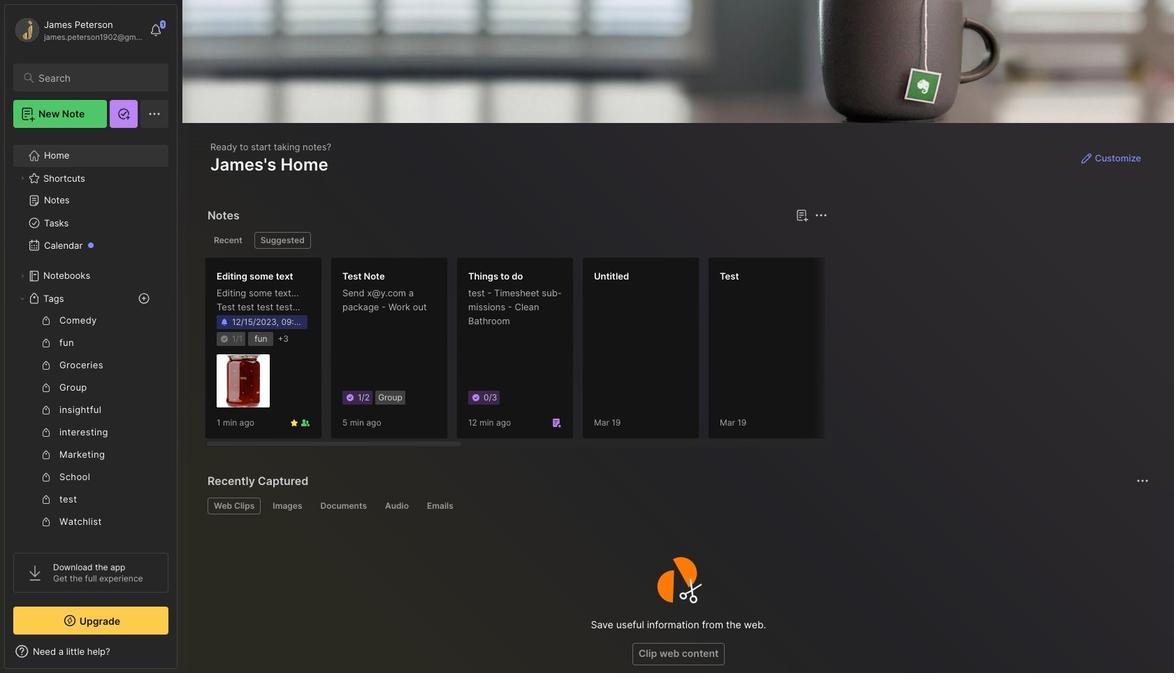 Task type: locate. For each thing, give the bounding box(es) containing it.
WHAT'S NEW field
[[5, 640, 177, 663]]

Account field
[[13, 16, 143, 44]]

1 vertical spatial more actions field
[[1133, 471, 1153, 491]]

tab
[[208, 232, 249, 249], [254, 232, 311, 249], [208, 498, 261, 515], [267, 498, 309, 515], [314, 498, 373, 515], [379, 498, 415, 515], [421, 498, 460, 515]]

tab list
[[208, 232, 826, 249], [208, 498, 1147, 515]]

1 tab list from the top
[[208, 232, 826, 249]]

main element
[[0, 0, 182, 673]]

More actions field
[[812, 206, 831, 225], [1133, 471, 1153, 491]]

0 vertical spatial more actions field
[[812, 206, 831, 225]]

thumbnail image
[[217, 355, 270, 408]]

0 vertical spatial tab list
[[208, 232, 826, 249]]

tree
[[5, 136, 177, 631]]

none search field inside main element
[[38, 69, 156, 86]]

more actions image
[[813, 207, 830, 224]]

group
[[13, 310, 160, 578]]

more actions image
[[1135, 473, 1152, 489]]

None search field
[[38, 69, 156, 86]]

row group
[[205, 257, 1175, 447]]

1 vertical spatial tab list
[[208, 498, 1147, 515]]



Task type: describe. For each thing, give the bounding box(es) containing it.
expand notebooks image
[[18, 272, 27, 280]]

group inside main element
[[13, 310, 160, 578]]

Search text field
[[38, 71, 156, 85]]

click to collapse image
[[177, 647, 187, 664]]

1 horizontal spatial more actions field
[[1133, 471, 1153, 491]]

expand tags image
[[18, 294, 27, 303]]

tree inside main element
[[5, 136, 177, 631]]

0 horizontal spatial more actions field
[[812, 206, 831, 225]]

2 tab list from the top
[[208, 498, 1147, 515]]



Task type: vqa. For each thing, say whether or not it's contained in the screenshot.
Choose your default views for new links and attachments.
no



